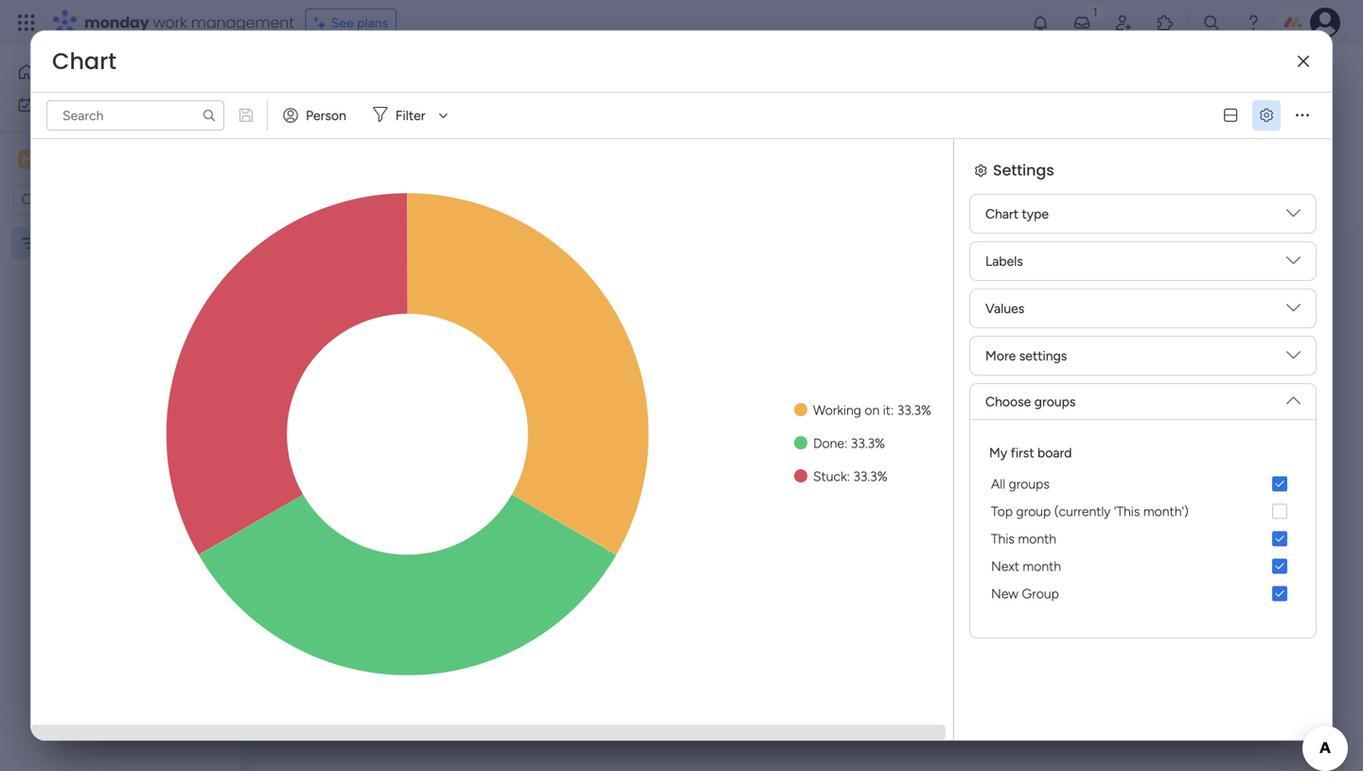 Task type: vqa. For each thing, say whether or not it's contained in the screenshot.
MY FIRST BOARD link
no



Task type: describe. For each thing, give the bounding box(es) containing it.
33.3% for stuck : 33.3%
[[853, 469, 888, 485]]

dapulse x slim image
[[1298, 55, 1309, 68]]

search image
[[202, 108, 217, 123]]

apps image
[[1156, 13, 1175, 32]]

working
[[813, 402, 861, 419]]

person button
[[276, 100, 358, 131]]

monday work management
[[84, 12, 294, 33]]

this
[[991, 531, 1015, 547]]

dapulse dropdown down arrow image for settings
[[1287, 348, 1301, 370]]

this month option
[[986, 525, 1301, 553]]

choose
[[986, 394, 1031, 410]]

my first board for my first board group containing my first board
[[989, 445, 1072, 461]]

2 dapulse dropdown down arrow image from the top
[[1287, 301, 1301, 322]]

group
[[1022, 586, 1059, 602]]

person
[[306, 107, 346, 124]]

see plans button
[[306, 9, 397, 37]]

top
[[991, 504, 1013, 520]]

dapulse dropdown down arrow image for groups
[[1287, 386, 1301, 408]]

plans
[[357, 15, 388, 31]]

new group option
[[986, 580, 1301, 608]]

values
[[986, 301, 1025, 317]]

new for new group
[[991, 586, 1019, 602]]

stuck : 33.3%
[[813, 469, 888, 485]]

my first board heading
[[989, 443, 1072, 463]]

groups for choose groups
[[1035, 394, 1076, 410]]

month for next month
[[1023, 559, 1061, 575]]

top group (currently 'this month')
[[991, 504, 1189, 520]]

help image
[[1244, 13, 1263, 32]]

monday
[[84, 12, 149, 33]]

v2 split view image
[[1224, 109, 1238, 122]]

work for monday
[[153, 12, 187, 33]]

My first board field
[[288, 62, 448, 94]]

management
[[191, 12, 294, 33]]

my first board group containing this month
[[986, 525, 1301, 608]]

labels
[[986, 253, 1023, 269]]

group
[[1016, 504, 1051, 520]]

my first board element containing all groups
[[986, 471, 1301, 498]]

m
[[22, 151, 33, 168]]

done
[[813, 436, 845, 452]]

Filter dashboard by text search field
[[46, 100, 224, 131]]

done : 33.3%
[[813, 436, 885, 452]]

'this
[[1114, 504, 1140, 520]]

m button
[[13, 143, 188, 176]]

1 image
[[1087, 1, 1104, 22]]

my work button
[[11, 89, 204, 120]]

Chart field
[[47, 45, 121, 77]]

settings
[[993, 160, 1054, 181]]

my work
[[42, 97, 92, 113]]

stuck
[[813, 469, 847, 485]]

john smith image
[[1310, 8, 1341, 38]]

on
[[865, 402, 880, 419]]

new for new project
[[294, 118, 322, 134]]

notifications image
[[1031, 13, 1050, 32]]

next
[[991, 559, 1020, 575]]

settings
[[1020, 348, 1067, 364]]

workspace image
[[18, 149, 37, 170]]

it
[[883, 402, 891, 419]]

board for my first board group containing my first board
[[1038, 445, 1072, 461]]



Task type: locate. For each thing, give the bounding box(es) containing it.
1 vertical spatial my
[[42, 97, 60, 113]]

first inside my first board field
[[330, 62, 371, 93]]

new down next
[[991, 586, 1019, 602]]

1 vertical spatial new
[[991, 586, 1019, 602]]

(currently
[[1055, 504, 1111, 520]]

new left project
[[294, 118, 322, 134]]

33.3% for done : 33.3%
[[851, 436, 885, 452]]

1 vertical spatial :
[[845, 436, 848, 452]]

my down home
[[42, 97, 60, 113]]

work
[[153, 12, 187, 33], [63, 97, 92, 113]]

33.3% right it
[[897, 402, 932, 419]]

2 vertical spatial :
[[847, 469, 850, 485]]

0 horizontal spatial my first board
[[293, 62, 443, 93]]

groups right choose
[[1035, 394, 1076, 410]]

board inside field
[[376, 62, 443, 93]]

board
[[376, 62, 443, 93], [1038, 445, 1072, 461]]

see plans
[[331, 15, 388, 31]]

next month option
[[986, 553, 1301, 580]]

first inside 'my first board' heading
[[1011, 445, 1035, 461]]

work for my
[[63, 97, 92, 113]]

chart for chart type
[[986, 206, 1019, 222]]

new
[[294, 118, 322, 134], [991, 586, 1019, 602]]

33.3% down done : 33.3% on the bottom right of page
[[853, 469, 888, 485]]

1 vertical spatial board
[[1038, 445, 1072, 461]]

0 horizontal spatial new
[[294, 118, 322, 134]]

next month
[[991, 559, 1061, 575]]

arrow down image
[[432, 104, 455, 127]]

groups inside my first board element
[[1009, 476, 1050, 492]]

0 horizontal spatial board
[[376, 62, 443, 93]]

my inside button
[[42, 97, 60, 113]]

my first board element up ''this'
[[986, 471, 1301, 498]]

filter by anything image
[[782, 115, 805, 138]]

33.3%
[[897, 402, 932, 419], [851, 436, 885, 452], [853, 469, 888, 485]]

: down done : 33.3% on the bottom right of page
[[847, 469, 850, 485]]

all groups
[[991, 476, 1050, 492]]

Search field
[[560, 113, 617, 139]]

dapulse dropdown down arrow image for type
[[1287, 206, 1301, 228]]

1 horizontal spatial new
[[991, 586, 1019, 602]]

my first board inside group
[[989, 445, 1072, 461]]

board up all groups
[[1038, 445, 1072, 461]]

option
[[0, 226, 241, 230]]

2 my first board group from the top
[[986, 525, 1301, 608]]

work right monday
[[153, 12, 187, 33]]

0 vertical spatial :
[[891, 402, 894, 419]]

33.3% down the on
[[851, 436, 885, 452]]

2 vertical spatial 33.3%
[[853, 469, 888, 485]]

month down 'group'
[[1018, 531, 1057, 547]]

: right the on
[[891, 402, 894, 419]]

all
[[991, 476, 1006, 492]]

month up the group
[[1023, 559, 1061, 575]]

my
[[293, 62, 325, 93], [42, 97, 60, 113], [989, 445, 1008, 461]]

0 vertical spatial board
[[376, 62, 443, 93]]

select product image
[[17, 13, 36, 32]]

board for my first board field
[[376, 62, 443, 93]]

1 vertical spatial groups
[[1009, 476, 1050, 492]]

first for my first board field
[[330, 62, 371, 93]]

my first board element containing top group (currently 'this month')
[[986, 498, 1301, 525]]

0 vertical spatial first
[[330, 62, 371, 93]]

0 vertical spatial month
[[1018, 531, 1057, 547]]

1 vertical spatial my first board
[[989, 445, 1072, 461]]

first for my first board group containing my first board
[[1011, 445, 1035, 461]]

first
[[330, 62, 371, 93], [1011, 445, 1035, 461]]

new project
[[294, 118, 368, 134]]

1 vertical spatial month
[[1023, 559, 1061, 575]]

v2 settings line image
[[1260, 109, 1274, 122]]

board inside heading
[[1038, 445, 1072, 461]]

see
[[331, 15, 354, 31]]

2 horizontal spatial my
[[989, 445, 1008, 461]]

chart
[[52, 45, 117, 77], [986, 206, 1019, 222]]

1 horizontal spatial my first board
[[989, 445, 1072, 461]]

1 horizontal spatial board
[[1038, 445, 1072, 461]]

search everything image
[[1202, 13, 1221, 32]]

groups up 'group'
[[1009, 476, 1050, 492]]

dapulse dropdown down arrow image
[[1287, 254, 1301, 275]]

my up the all
[[989, 445, 1008, 461]]

type
[[1022, 206, 1049, 222]]

groups for all groups
[[1009, 476, 1050, 492]]

chart up my work
[[52, 45, 117, 77]]

: up stuck : 33.3%
[[845, 436, 848, 452]]

my inside field
[[293, 62, 325, 93]]

first up all groups
[[1011, 445, 1035, 461]]

list box
[[0, 223, 241, 515]]

1 vertical spatial chart
[[986, 206, 1019, 222]]

new group
[[991, 586, 1059, 602]]

1 horizontal spatial chart
[[986, 206, 1019, 222]]

: for stuck : 33.3%
[[847, 469, 850, 485]]

my first board element up next month option
[[986, 498, 1301, 525]]

main content
[[251, 230, 1363, 772]]

month')
[[1144, 504, 1189, 520]]

month
[[1018, 531, 1057, 547], [1023, 559, 1061, 575]]

0 vertical spatial chart
[[52, 45, 117, 77]]

1 vertical spatial first
[[1011, 445, 1035, 461]]

dapulse dropdown down arrow image
[[1287, 206, 1301, 228], [1287, 301, 1301, 322], [1287, 348, 1301, 370], [1287, 386, 1301, 408]]

first up the person
[[330, 62, 371, 93]]

0 horizontal spatial work
[[63, 97, 92, 113]]

working on it : 33.3%
[[813, 402, 932, 419]]

project
[[325, 118, 368, 134]]

invite members image
[[1114, 13, 1133, 32]]

2 my first board element from the top
[[986, 498, 1301, 525]]

home button
[[11, 57, 204, 87]]

filter button
[[365, 100, 455, 131]]

my first board element
[[986, 471, 1301, 498], [986, 498, 1301, 525]]

0 vertical spatial my first board
[[293, 62, 443, 93]]

1 horizontal spatial first
[[1011, 445, 1035, 461]]

1 vertical spatial work
[[63, 97, 92, 113]]

chart type
[[986, 206, 1049, 222]]

board up 'filter' "popup button"
[[376, 62, 443, 93]]

4 dapulse dropdown down arrow image from the top
[[1287, 386, 1301, 408]]

my up person popup button
[[293, 62, 325, 93]]

this month
[[991, 531, 1057, 547]]

chart left type
[[986, 206, 1019, 222]]

work down home
[[63, 97, 92, 113]]

: for done : 33.3%
[[845, 436, 848, 452]]

new inside button
[[294, 118, 322, 134]]

1 my first board element from the top
[[986, 471, 1301, 498]]

groups
[[1035, 394, 1076, 410], [1009, 476, 1050, 492]]

1 horizontal spatial work
[[153, 12, 187, 33]]

0 horizontal spatial chart
[[52, 45, 117, 77]]

choose groups
[[986, 394, 1076, 410]]

0 vertical spatial groups
[[1035, 394, 1076, 410]]

work inside button
[[63, 97, 92, 113]]

2 vertical spatial my
[[989, 445, 1008, 461]]

1 vertical spatial 33.3%
[[851, 436, 885, 452]]

None search field
[[46, 100, 224, 131]]

my for my first board group containing my first board
[[989, 445, 1008, 461]]

0 vertical spatial new
[[294, 118, 322, 134]]

my first board for my first board field
[[293, 62, 443, 93]]

my first board
[[293, 62, 443, 93], [989, 445, 1072, 461]]

my first board inside field
[[293, 62, 443, 93]]

1 horizontal spatial my
[[293, 62, 325, 93]]

0 horizontal spatial first
[[330, 62, 371, 93]]

more dots image
[[1296, 109, 1309, 122]]

my for my first board field
[[293, 62, 325, 93]]

month for this month
[[1018, 531, 1057, 547]]

new inside option
[[991, 586, 1019, 602]]

my first board up all groups
[[989, 445, 1072, 461]]

my first board group
[[986, 443, 1301, 608], [986, 525, 1301, 608]]

0 vertical spatial work
[[153, 12, 187, 33]]

my inside heading
[[989, 445, 1008, 461]]

chart for chart
[[52, 45, 117, 77]]

more
[[986, 348, 1016, 364]]

0 vertical spatial my
[[293, 62, 325, 93]]

0 vertical spatial 33.3%
[[897, 402, 932, 419]]

home
[[44, 64, 80, 80]]

:
[[891, 402, 894, 419], [845, 436, 848, 452], [847, 469, 850, 485]]

0 horizontal spatial my
[[42, 97, 60, 113]]

my first board group containing my first board
[[986, 443, 1301, 608]]

1 my first board group from the top
[[986, 443, 1301, 608]]

inbox image
[[1073, 13, 1092, 32]]

my first board up project
[[293, 62, 443, 93]]

3 dapulse dropdown down arrow image from the top
[[1287, 348, 1301, 370]]

filter
[[396, 107, 425, 124]]

more settings
[[986, 348, 1067, 364]]

1 dapulse dropdown down arrow image from the top
[[1287, 206, 1301, 228]]

new project button
[[287, 111, 376, 141]]



